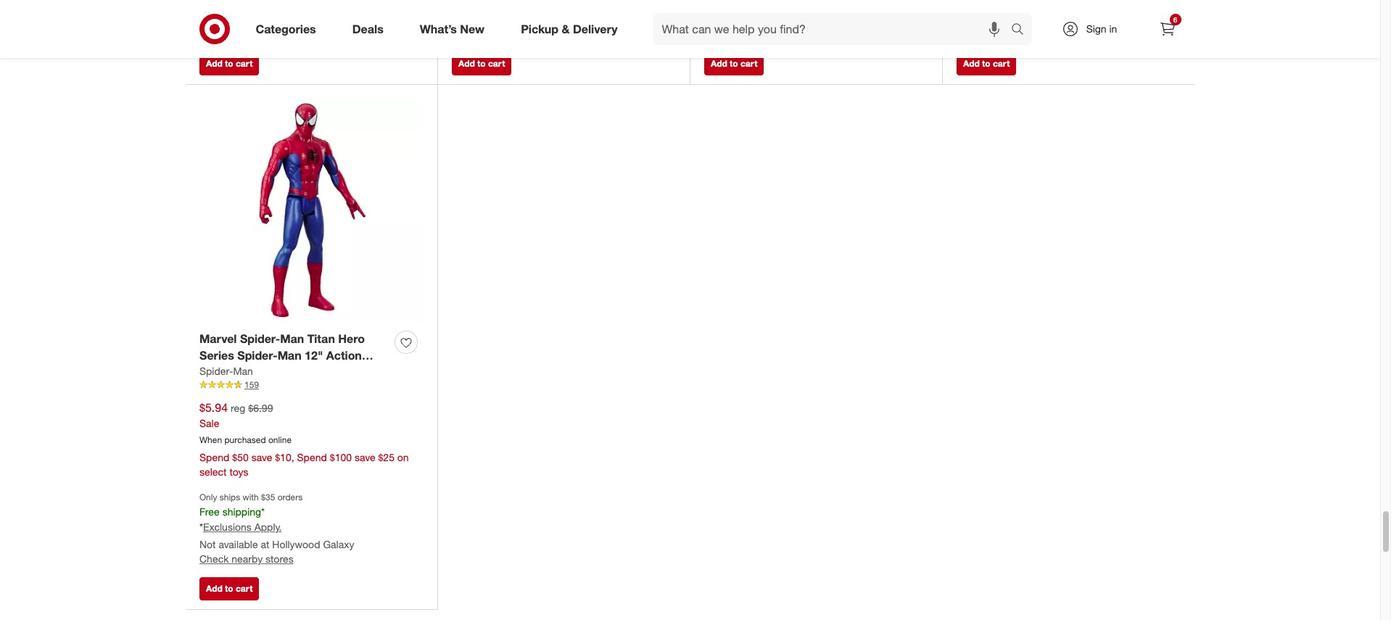 Task type: locate. For each thing, give the bounding box(es) containing it.
1 horizontal spatial save
[[355, 451, 376, 464]]

not available at hollywood galaxy check nearby stores
[[957, 13, 1112, 40]]

0 vertical spatial hollywood
[[1030, 13, 1078, 25]]

159 link
[[200, 379, 423, 392]]

0 vertical spatial available
[[976, 13, 1016, 25]]

exclusions
[[203, 521, 252, 533]]

0 vertical spatial check nearby stores button
[[200, 11, 294, 25]]

figure
[[200, 365, 234, 380]]

shipping
[[222, 506, 261, 518]]

stores inside only ships with $35 orders free shipping * * exclusions apply. not available at hollywood galaxy check nearby stores
[[266, 553, 294, 565]]

2 vertical spatial spider-
[[200, 365, 233, 377]]

not left search
[[957, 13, 973, 25]]

free
[[200, 506, 220, 518]]

0 vertical spatial *
[[261, 506, 265, 518]]

hollywood inside not available at hollywood galaxy check nearby stores
[[1030, 13, 1078, 25]]

at
[[1018, 13, 1027, 25], [261, 538, 270, 551]]

new
[[460, 21, 485, 36]]

nearby
[[232, 11, 263, 24], [989, 28, 1020, 40], [232, 553, 263, 565]]

check inside only ships with $35 orders free shipping * * exclusions apply. not available at hollywood galaxy check nearby stores
[[200, 553, 229, 565]]

hollywood inside only ships with $35 orders free shipping * * exclusions apply. not available at hollywood galaxy check nearby stores
[[272, 538, 320, 551]]

1 vertical spatial galaxy
[[323, 538, 354, 551]]

spend
[[200, 451, 230, 464], [297, 451, 327, 464]]

$50
[[232, 451, 249, 464]]

0 horizontal spatial at
[[261, 538, 270, 551]]

man left '12"' on the left bottom
[[278, 349, 302, 363]]

man
[[280, 332, 304, 346], [278, 349, 302, 363], [233, 365, 253, 377]]

0 horizontal spatial spend
[[200, 451, 230, 464]]

0 vertical spatial galaxy
[[1081, 13, 1112, 25]]

what's
[[420, 21, 457, 36]]

sale
[[200, 417, 219, 430]]

2 vertical spatial stores
[[266, 553, 294, 565]]

nearby inside not available at hollywood galaxy check nearby stores
[[989, 28, 1020, 40]]

0 vertical spatial check
[[200, 11, 229, 24]]

orders
[[278, 492, 303, 503]]

1 vertical spatial stores
[[1023, 28, 1051, 40]]

spider- right marvel
[[240, 332, 280, 346]]

reg
[[231, 402, 246, 415]]

spider-man
[[200, 365, 253, 377]]

1 horizontal spatial galaxy
[[1081, 13, 1112, 25]]

$5.94
[[200, 401, 228, 415]]

1 vertical spatial check
[[957, 28, 986, 40]]

1 horizontal spatial spend
[[297, 451, 327, 464]]

man up '159'
[[233, 365, 253, 377]]

at inside only ships with $35 orders free shipping * * exclusions apply. not available at hollywood galaxy check nearby stores
[[261, 538, 270, 551]]

on
[[398, 451, 409, 464]]

to
[[225, 58, 233, 69], [478, 58, 486, 69], [730, 58, 738, 69], [983, 58, 991, 69], [225, 584, 233, 595]]

1 horizontal spatial not
[[957, 13, 973, 25]]

pickup & delivery
[[521, 21, 618, 36]]

6 link
[[1152, 13, 1184, 45]]

spend right the $10,
[[297, 451, 327, 464]]

1 horizontal spatial *
[[261, 506, 265, 518]]

galaxy
[[1081, 13, 1112, 25], [323, 538, 354, 551]]

check nearby stores button
[[200, 11, 294, 25], [957, 27, 1051, 41], [200, 552, 294, 567]]

not down exclusions
[[200, 538, 216, 551]]

2 vertical spatial check nearby stores button
[[200, 552, 294, 567]]

spider- up '159'
[[237, 349, 278, 363]]

add to cart button
[[200, 53, 259, 76], [452, 53, 512, 76], [705, 53, 764, 76], [957, 53, 1017, 76], [200, 578, 259, 601]]

0 horizontal spatial *
[[200, 521, 203, 533]]

hollywood left sign
[[1030, 13, 1078, 25]]

1 save from the left
[[252, 451, 272, 464]]

marvel
[[200, 332, 237, 346]]

at inside not available at hollywood galaxy check nearby stores
[[1018, 13, 1027, 25]]

$6.99
[[248, 402, 273, 415]]

2 vertical spatial nearby
[[232, 553, 263, 565]]

man left titan
[[280, 332, 304, 346]]

0 vertical spatial not
[[957, 13, 973, 25]]

$25
[[378, 451, 395, 464]]

2 vertical spatial check
[[200, 553, 229, 565]]

toys
[[230, 466, 249, 478]]

1 vertical spatial *
[[200, 521, 203, 533]]

only ships with $35 orders free shipping * * exclusions apply. not available at hollywood galaxy check nearby stores
[[200, 492, 354, 565]]

what's new link
[[408, 13, 503, 45]]

categories link
[[243, 13, 334, 45]]

hollywood down apply.
[[272, 538, 320, 551]]

$35
[[261, 492, 275, 503]]

check nearby stores
[[200, 11, 294, 24]]

1 vertical spatial nearby
[[989, 28, 1020, 40]]

available inside not available at hollywood galaxy check nearby stores
[[976, 13, 1016, 25]]

0 horizontal spatial available
[[219, 538, 258, 551]]

0 horizontal spatial galaxy
[[323, 538, 354, 551]]

galaxy inside not available at hollywood galaxy check nearby stores
[[1081, 13, 1112, 25]]

not
[[957, 13, 973, 25], [200, 538, 216, 551]]

2 spend from the left
[[297, 451, 327, 464]]

purchased
[[225, 435, 266, 446]]

0 horizontal spatial save
[[252, 451, 272, 464]]

1 vertical spatial hollywood
[[272, 538, 320, 551]]

series
[[200, 349, 234, 363]]

* down $35
[[261, 506, 265, 518]]

1 horizontal spatial at
[[1018, 13, 1027, 25]]

1 horizontal spatial available
[[976, 13, 1016, 25]]

*
[[261, 506, 265, 518], [200, 521, 203, 533]]

search
[[1005, 23, 1040, 37]]

sign in
[[1087, 22, 1118, 35]]

deals
[[352, 21, 384, 36]]

save left $25
[[355, 451, 376, 464]]

check
[[200, 11, 229, 24], [957, 28, 986, 40], [200, 553, 229, 565]]

0 vertical spatial nearby
[[232, 11, 263, 24]]

spend up the select
[[200, 451, 230, 464]]

save right the $50 at the left of page
[[252, 451, 272, 464]]

1 vertical spatial spider-
[[237, 349, 278, 363]]

cart
[[236, 58, 253, 69], [488, 58, 505, 69], [741, 58, 758, 69], [993, 58, 1010, 69], [236, 584, 253, 595]]

* down free
[[200, 521, 203, 533]]

hollywood
[[1030, 13, 1078, 25], [272, 538, 320, 551]]

1 vertical spatial at
[[261, 538, 270, 551]]

$100
[[330, 451, 352, 464]]

1 vertical spatial available
[[219, 538, 258, 551]]

0 horizontal spatial hollywood
[[272, 538, 320, 551]]

add to cart
[[206, 58, 253, 69], [459, 58, 505, 69], [711, 58, 758, 69], [964, 58, 1010, 69], [206, 584, 253, 595]]

spider-
[[240, 332, 280, 346], [237, 349, 278, 363], [200, 365, 233, 377]]

stores
[[266, 11, 294, 24], [1023, 28, 1051, 40], [266, 553, 294, 565]]

0 vertical spatial at
[[1018, 13, 1027, 25]]

1 horizontal spatial hollywood
[[1030, 13, 1078, 25]]

1 vertical spatial not
[[200, 538, 216, 551]]

marvel spider-man titan hero series spider-man 12" action figure
[[200, 332, 365, 380]]

1 spend from the left
[[200, 451, 230, 464]]

save
[[252, 451, 272, 464], [355, 451, 376, 464]]

&
[[562, 21, 570, 36]]

available
[[976, 13, 1016, 25], [219, 538, 258, 551]]

when
[[200, 435, 222, 446]]

0 horizontal spatial not
[[200, 538, 216, 551]]

marvel spider-man titan hero series spider-man 12" action figure image
[[200, 99, 423, 323], [200, 99, 423, 323]]

spider- down series
[[200, 365, 233, 377]]

$10,
[[275, 451, 294, 464]]

1 vertical spatial check nearby stores button
[[957, 27, 1051, 41]]

add
[[206, 58, 223, 69], [459, 58, 475, 69], [711, 58, 728, 69], [964, 58, 980, 69], [206, 584, 223, 595]]



Task type: vqa. For each thing, say whether or not it's contained in the screenshot.
UNIVERSITY GAMES
no



Task type: describe. For each thing, give the bounding box(es) containing it.
with
[[243, 492, 259, 503]]

marvel spider-man titan hero series spider-man 12" action figure link
[[200, 331, 389, 380]]

action
[[326, 349, 362, 363]]

1 vertical spatial man
[[278, 349, 302, 363]]

available inside only ships with $35 orders free shipping * * exclusions apply. not available at hollywood galaxy check nearby stores
[[219, 538, 258, 551]]

0 vertical spatial man
[[280, 332, 304, 346]]

0 vertical spatial stores
[[266, 11, 294, 24]]

apply.
[[254, 521, 282, 533]]

delivery
[[573, 21, 618, 36]]

select
[[200, 466, 227, 478]]

check inside not available at hollywood galaxy check nearby stores
[[957, 28, 986, 40]]

$5.94 reg $6.99 sale when purchased online spend $50 save $10, spend $100 save $25 on select toys
[[200, 401, 409, 478]]

titan
[[307, 332, 335, 346]]

only
[[200, 492, 217, 503]]

sign in link
[[1050, 13, 1140, 45]]

what's new
[[420, 21, 485, 36]]

What can we help you find? suggestions appear below search field
[[653, 13, 1015, 45]]

search button
[[1005, 13, 1040, 48]]

ships
[[220, 492, 240, 503]]

hero
[[338, 332, 365, 346]]

exclusions apply. button
[[203, 520, 282, 535]]

categories
[[256, 21, 316, 36]]

12"
[[305, 349, 323, 363]]

stores inside not available at hollywood galaxy check nearby stores
[[1023, 28, 1051, 40]]

not inside not available at hollywood galaxy check nearby stores
[[957, 13, 973, 25]]

deals link
[[340, 13, 402, 45]]

2 save from the left
[[355, 451, 376, 464]]

2 vertical spatial man
[[233, 365, 253, 377]]

0 vertical spatial spider-
[[240, 332, 280, 346]]

nearby inside only ships with $35 orders free shipping * * exclusions apply. not available at hollywood galaxy check nearby stores
[[232, 553, 263, 565]]

online
[[268, 435, 292, 446]]

in
[[1110, 22, 1118, 35]]

pickup
[[521, 21, 559, 36]]

6
[[1174, 15, 1178, 24]]

spider-man link
[[200, 364, 253, 379]]

not inside only ships with $35 orders free shipping * * exclusions apply. not available at hollywood galaxy check nearby stores
[[200, 538, 216, 551]]

pickup & delivery link
[[509, 13, 636, 45]]

galaxy inside only ships with $35 orders free shipping * * exclusions apply. not available at hollywood galaxy check nearby stores
[[323, 538, 354, 551]]

159
[[245, 380, 259, 390]]

sign
[[1087, 22, 1107, 35]]



